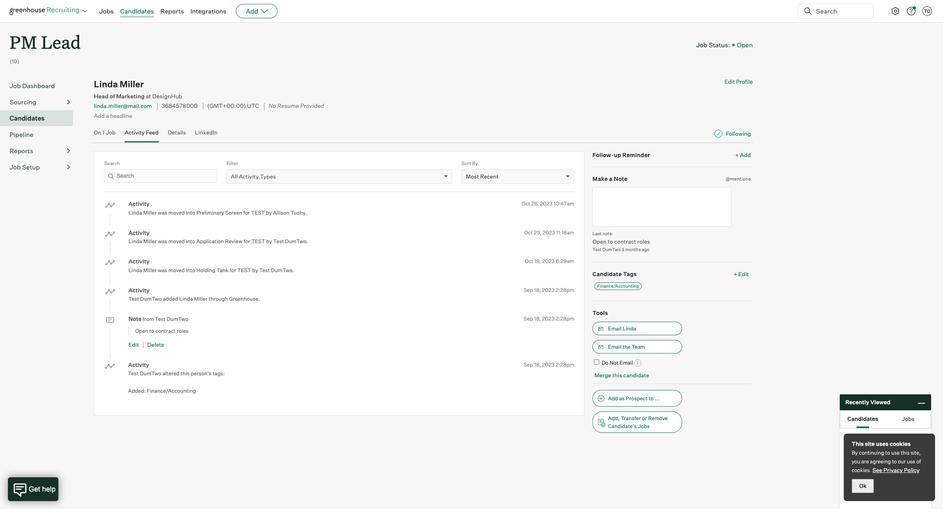 Task type: describe. For each thing, give the bounding box(es) containing it.
Top navigation search text field
[[813, 3, 869, 19]]

linkedin link
[[195, 129, 218, 141]]

remove
[[649, 416, 668, 422]]

person's
[[191, 371, 212, 377]]

1 horizontal spatial this
[[613, 372, 623, 379]]

pm lead
[[10, 30, 81, 54]]

screen
[[225, 210, 242, 216]]

linda.miller@mail.com
[[94, 103, 152, 109]]

linda miller was moved into preliminary screen for test by allison tuohy.
[[129, 210, 307, 216]]

configure image
[[891, 6, 901, 16]]

job for job setup
[[10, 163, 21, 171]]

dumtwo. for linda miller was moved into application review for test by test dumtwo.
[[285, 238, 308, 245]]

3 sep from the top
[[524, 362, 533, 368]]

add for add as prospect to ...
[[608, 396, 618, 402]]

on 1 job
[[94, 129, 116, 136]]

1 horizontal spatial reports
[[160, 7, 184, 15]]

head for linda miller head of marketing
[[847, 442, 861, 449]]

0 horizontal spatial use
[[892, 450, 900, 457]]

2 sep 18, 2023 2:28pm from the top
[[524, 316, 575, 322]]

add button
[[236, 4, 278, 18]]

job dashboard link
[[10, 81, 70, 91]]

merge this candidate
[[595, 372, 650, 379]]

for for review
[[244, 238, 250, 245]]

make a note
[[593, 176, 628, 182]]

+ add link
[[736, 151, 751, 159]]

delete link
[[147, 342, 164, 348]]

2023 for linda miller was moved into preliminary screen for test by allison tuohy.
[[540, 201, 553, 207]]

email for email linda
[[608, 326, 622, 332]]

of inside by continuing to use this site, you are agreeing to our use of cookies.
[[917, 459, 921, 465]]

edit profile
[[725, 78, 753, 85]]

1
[[103, 129, 105, 136]]

into for preliminary
[[186, 210, 195, 216]]

test for tank
[[237, 267, 251, 274]]

marketing for linda miller head of marketing at designhub
[[116, 93, 145, 100]]

2023 for test dumtwo added linda miller through greenhouse.
[[542, 287, 555, 293]]

head for linda miller head of marketing at designhub
[[94, 93, 109, 100]]

email linda button
[[593, 322, 683, 336]]

add as prospect to ...
[[608, 396, 660, 402]]

team
[[632, 344, 646, 350]]

add for add a headline
[[94, 112, 105, 119]]

tuohy.
[[291, 210, 307, 216]]

setup
[[22, 163, 40, 171]]

linda miller head of marketing at designhub
[[94, 79, 182, 100]]

0 horizontal spatial candidates link
[[10, 114, 70, 123]]

site
[[865, 441, 875, 448]]

tags
[[623, 271, 637, 278]]

linda inside button
[[623, 326, 637, 332]]

last note: open to contract roles test dumtwo               3 months               ago
[[593, 231, 651, 253]]

2 horizontal spatial edit
[[739, 271, 749, 278]]

to inside last note: open to contract roles test dumtwo               3 months               ago
[[608, 238, 613, 245]]

through
[[209, 296, 228, 302]]

reminder
[[623, 152, 651, 158]]

prospect
[[626, 396, 648, 402]]

linda for linda miller head of marketing
[[847, 433, 866, 442]]

0 vertical spatial reports link
[[160, 7, 184, 15]]

on 1 job link
[[94, 129, 116, 141]]

job setup
[[10, 163, 40, 171]]

follow-
[[593, 152, 614, 158]]

to down the from
[[149, 328, 154, 334]]

(19)
[[10, 58, 19, 65]]

for for screen
[[243, 210, 250, 216]]

by continuing to use this site, you are agreeing to our use of cookies.
[[852, 450, 921, 474]]

a for add
[[106, 112, 109, 119]]

moved for holding
[[169, 267, 185, 274]]

this
[[852, 441, 864, 448]]

follow-up reminder
[[593, 152, 651, 158]]

add for add
[[246, 7, 258, 15]]

linda miller was moved into holding tank for test by test dumtwo.
[[129, 267, 294, 274]]

add as prospect to ... button
[[593, 390, 683, 407]]

sort by
[[462, 160, 478, 166]]

note:
[[603, 231, 613, 237]]

+ edit
[[734, 271, 749, 278]]

this inside by continuing to use this site, you are agreeing to our use of cookies.
[[901, 450, 910, 457]]

3684578000
[[162, 103, 198, 110]]

candidate
[[593, 271, 622, 278]]

test for review
[[251, 238, 265, 245]]

utc
[[247, 103, 259, 110]]

jobs inside 'add, transfer or remove candidate's jobs'
[[638, 423, 650, 430]]

test up greenhouse. at left bottom
[[259, 267, 270, 274]]

edit link
[[129, 342, 139, 348]]

test dumtwo altered this person's tags:
[[128, 371, 225, 377]]

+ for + add
[[736, 152, 739, 158]]

email for email the team
[[608, 344, 622, 350]]

status:
[[709, 41, 731, 49]]

cookies
[[890, 441, 911, 448]]

@mentions link
[[726, 175, 751, 183]]

delete
[[147, 342, 164, 348]]

2 18, from the top
[[535, 316, 541, 322]]

job for job dashboard
[[10, 82, 21, 90]]

0 horizontal spatial note
[[129, 316, 142, 323]]

by for screen
[[266, 210, 272, 216]]

up
[[614, 152, 621, 158]]

tools
[[593, 310, 608, 317]]

job dashboard
[[10, 82, 55, 90]]

activity inside 'link'
[[125, 129, 145, 136]]

1 horizontal spatial candidates
[[120, 7, 154, 15]]

do
[[602, 360, 609, 366]]

@mentions
[[726, 176, 751, 182]]

most
[[466, 173, 479, 180]]

3 18, from the top
[[535, 362, 541, 368]]

note from test dumtwo
[[129, 316, 188, 323]]

dumtwo. for linda miller was moved into holding tank for test by test dumtwo.
[[271, 267, 294, 274]]

1 2:28pm from the top
[[556, 287, 575, 293]]

job for job status:
[[697, 41, 708, 49]]

miller for linda miller head of marketing at designhub
[[120, 79, 144, 89]]

no resume provided
[[269, 103, 324, 110]]

recently
[[846, 399, 870, 406]]

by inside by continuing to use this site, you are agreeing to our use of cookies.
[[852, 450, 858, 457]]

last
[[593, 231, 602, 237]]

all activity types
[[231, 173, 276, 180]]

add, transfer or remove candidate's jobs
[[608, 416, 668, 430]]

added: finance/accounting
[[128, 388, 196, 395]]

email linda
[[608, 326, 637, 332]]

1 horizontal spatial note
[[614, 176, 628, 182]]

add a headline
[[94, 112, 132, 119]]

sourcing link
[[10, 97, 70, 107]]

agreeing
[[871, 459, 891, 465]]

do not email
[[602, 360, 633, 366]]

1 sep 18, 2023 2:28pm from the top
[[524, 287, 575, 293]]

recently viewed
[[846, 399, 891, 406]]

job right 1
[[106, 129, 116, 136]]

to left our
[[893, 459, 897, 465]]

for for tank
[[230, 267, 236, 274]]

tags:
[[213, 371, 225, 377]]

test inside note from test dumtwo
[[155, 316, 166, 323]]

designhub
[[152, 93, 182, 100]]

switch applications image
[[82, 7, 88, 15]]

moved for preliminary
[[169, 210, 185, 216]]

2 vertical spatial email
[[620, 360, 633, 366]]

most recent option
[[466, 173, 499, 180]]

profile
[[737, 78, 753, 85]]

0 horizontal spatial roles
[[177, 328, 189, 334]]

2 sep from the top
[[524, 316, 533, 322]]

1 vertical spatial reports
[[10, 147, 33, 155]]

edit for edit link
[[129, 342, 139, 348]]

the
[[623, 344, 631, 350]]

edit for edit profile
[[725, 78, 735, 85]]

was for application
[[158, 238, 167, 245]]

feed
[[146, 129, 159, 136]]

linda for linda miller head of marketing at designhub
[[94, 79, 118, 89]]

ok button
[[852, 480, 874, 494]]



Task type: locate. For each thing, give the bounding box(es) containing it.
oct 26, 2023 10:47am
[[522, 201, 575, 207]]

tab list containing candidates
[[841, 411, 931, 429]]

into left holding at the bottom left
[[186, 267, 195, 274]]

1 vertical spatial note
[[129, 316, 142, 323]]

...
[[655, 396, 660, 402]]

marketing for linda miller head of marketing
[[869, 442, 896, 449]]

None text field
[[593, 187, 732, 227]]

dumtwo inside note from test dumtwo
[[167, 316, 188, 323]]

miller for linda miller was moved into preliminary screen for test by allison tuohy.
[[143, 210, 157, 216]]

months
[[626, 247, 641, 253]]

you
[[852, 459, 861, 465]]

for right screen at the top left
[[243, 210, 250, 216]]

0 horizontal spatial a
[[106, 112, 109, 119]]

2 into from the top
[[186, 238, 195, 245]]

email up email the team
[[608, 326, 622, 332]]

reports link down pipeline link
[[10, 146, 70, 156]]

application
[[196, 238, 224, 245]]

of up continuing
[[863, 442, 868, 449]]

add,
[[608, 416, 620, 422]]

0 vertical spatial by
[[266, 210, 272, 216]]

1 vertical spatial 2:28pm
[[556, 316, 575, 322]]

job left status:
[[697, 41, 708, 49]]

oct left 19,
[[525, 258, 534, 265]]

dumtwo left altered
[[140, 371, 161, 377]]

jobs down or
[[638, 423, 650, 430]]

0 horizontal spatial candidates
[[10, 115, 45, 122]]

into for application
[[186, 238, 195, 245]]

1 horizontal spatial head
[[847, 442, 861, 449]]

+ for + edit
[[734, 271, 738, 278]]

linda miller was moved into application review for test by test dumtwo.
[[129, 238, 308, 245]]

19,
[[535, 258, 541, 265]]

2 vertical spatial test
[[237, 267, 251, 274]]

1 vertical spatial moved
[[169, 238, 185, 245]]

0 vertical spatial sep 18, 2023 2:28pm
[[524, 287, 575, 293]]

linda inside linda miller head of marketing
[[847, 433, 866, 442]]

1 horizontal spatial a
[[610, 176, 613, 182]]

no
[[269, 103, 276, 110]]

candidates down recently viewed
[[848, 416, 879, 423]]

oct for oct 19, 2023 6:29am
[[525, 258, 534, 265]]

2:28pm down 6:29am
[[556, 287, 575, 293]]

2 vertical spatial moved
[[169, 267, 185, 274]]

Do Not Email checkbox
[[595, 360, 600, 365]]

0 vertical spatial roles
[[638, 238, 651, 245]]

into left application
[[186, 238, 195, 245]]

2 horizontal spatial jobs
[[902, 416, 915, 423]]

head left site
[[847, 442, 861, 449]]

1 vertical spatial by
[[266, 238, 272, 245]]

uses
[[877, 441, 889, 448]]

2:28pm left tools at bottom right
[[556, 316, 575, 322]]

0 horizontal spatial contract
[[155, 328, 176, 334]]

moved left the preliminary
[[169, 210, 185, 216]]

test right 'review'
[[251, 238, 265, 245]]

linda for linda miller was moved into preliminary screen for test by allison tuohy.
[[129, 210, 142, 216]]

job status:
[[697, 41, 731, 49]]

roles up ago
[[638, 238, 651, 245]]

jobs inside tab list
[[902, 416, 915, 423]]

1 horizontal spatial candidates link
[[120, 7, 154, 15]]

privacy
[[884, 467, 903, 474]]

2 horizontal spatial this
[[901, 450, 910, 457]]

miller for linda miller was moved into holding tank for test by test dumtwo.
[[143, 267, 157, 274]]

0 vertical spatial email
[[608, 326, 622, 332]]

resume
[[278, 103, 299, 110]]

1 vertical spatial by
[[852, 450, 858, 457]]

0 vertical spatial reports
[[160, 7, 184, 15]]

oct 19, 2023 6:29am
[[525, 258, 575, 265]]

was for holding
[[158, 267, 167, 274]]

1 vertical spatial into
[[186, 238, 195, 245]]

of down the site, in the bottom right of the page
[[917, 459, 921, 465]]

2 vertical spatial for
[[230, 267, 236, 274]]

reports down pipeline
[[10, 147, 33, 155]]

contract inside last note: open to contract roles test dumtwo               3 months               ago
[[615, 238, 637, 245]]

job left setup
[[10, 163, 21, 171]]

2 vertical spatial was
[[158, 267, 167, 274]]

0 vertical spatial was
[[158, 210, 167, 216]]

2 moved from the top
[[169, 238, 185, 245]]

test down allison
[[273, 238, 284, 245]]

0 horizontal spatial open
[[135, 328, 148, 334]]

search
[[104, 160, 120, 166]]

add inside popup button
[[246, 7, 258, 15]]

dumtwo inside last note: open to contract roles test dumtwo               3 months               ago
[[603, 247, 621, 253]]

linda.miller@mail.com link
[[94, 103, 152, 109]]

1 horizontal spatial roles
[[638, 238, 651, 245]]

0 vertical spatial marketing
[[116, 93, 145, 100]]

linda for linda miller was moved into holding tank for test by test dumtwo.
[[129, 267, 142, 274]]

by left allison
[[266, 210, 272, 216]]

0 vertical spatial dumtwo.
[[285, 238, 308, 245]]

candidate's
[[608, 423, 637, 430]]

1 vertical spatial test
[[251, 238, 265, 245]]

26,
[[532, 201, 539, 207]]

pipeline
[[10, 131, 33, 139]]

job inside 'link'
[[10, 82, 21, 90]]

2 was from the top
[[158, 238, 167, 245]]

test left allison
[[251, 210, 265, 216]]

0 horizontal spatial finance/accounting
[[147, 388, 196, 395]]

0 horizontal spatial reports link
[[10, 146, 70, 156]]

1 sep from the top
[[524, 287, 533, 293]]

open down the from
[[135, 328, 148, 334]]

open down last
[[593, 238, 607, 245]]

oct for oct 26, 2023 10:47am
[[522, 201, 531, 207]]

1 horizontal spatial edit
[[725, 78, 735, 85]]

to down note:
[[608, 238, 613, 245]]

candidate tags
[[593, 271, 637, 278]]

1 vertical spatial 18,
[[535, 316, 541, 322]]

this down do not email
[[613, 372, 623, 379]]

marketing inside linda miller head of marketing
[[869, 442, 896, 449]]

candidates link right jobs link
[[120, 7, 154, 15]]

note right make
[[614, 176, 628, 182]]

2 vertical spatial sep
[[524, 362, 533, 368]]

Search text field
[[104, 170, 217, 183]]

1 vertical spatial sep
[[524, 316, 533, 322]]

0 vertical spatial finance/accounting
[[598, 284, 639, 289]]

contract up 3
[[615, 238, 637, 245]]

for right tank
[[230, 267, 236, 274]]

details
[[168, 129, 186, 136]]

roles inside last note: open to contract roles test dumtwo               3 months               ago
[[638, 238, 651, 245]]

1 vertical spatial sep 18, 2023 2:28pm
[[524, 316, 575, 322]]

moved left holding at the bottom left
[[169, 267, 185, 274]]

recent
[[480, 173, 499, 180]]

1 horizontal spatial finance/accounting
[[598, 284, 639, 289]]

policy
[[905, 467, 920, 474]]

0 horizontal spatial this
[[181, 371, 190, 377]]

candidates down "sourcing"
[[10, 115, 45, 122]]

0 vertical spatial by
[[472, 160, 478, 166]]

0 vertical spatial open
[[737, 41, 753, 49]]

note
[[614, 176, 628, 182], [129, 316, 142, 323]]

by
[[472, 160, 478, 166], [852, 450, 858, 457]]

1 vertical spatial email
[[608, 344, 622, 350]]

1 horizontal spatial contract
[[615, 238, 637, 245]]

our
[[898, 459, 906, 465]]

0 vertical spatial edit
[[725, 78, 735, 85]]

1 vertical spatial candidates link
[[10, 114, 70, 123]]

greenhouse.
[[229, 296, 260, 302]]

1 was from the top
[[158, 210, 167, 216]]

jobs up cookies
[[902, 416, 915, 423]]

tab list
[[841, 411, 931, 429]]

0 vertical spatial of
[[110, 93, 115, 100]]

linda
[[94, 79, 118, 89], [129, 210, 142, 216], [129, 238, 142, 245], [129, 267, 142, 274], [179, 296, 193, 302], [623, 326, 637, 332], [847, 433, 866, 442]]

transfer
[[621, 416, 641, 422]]

2023
[[540, 201, 553, 207], [543, 229, 555, 236], [542, 258, 555, 265], [542, 287, 555, 293], [542, 316, 555, 322], [542, 362, 555, 368]]

1 vertical spatial oct
[[525, 229, 533, 236]]

reports left integrations link
[[160, 7, 184, 15]]

review
[[225, 238, 243, 245]]

0 vertical spatial candidates link
[[120, 7, 154, 15]]

to
[[608, 238, 613, 245], [149, 328, 154, 334], [649, 396, 654, 402], [886, 450, 891, 457], [893, 459, 897, 465]]

2:28pm
[[556, 287, 575, 293], [556, 316, 575, 322], [556, 362, 575, 368]]

0 horizontal spatial of
[[110, 93, 115, 100]]

2 vertical spatial by
[[252, 267, 258, 274]]

23,
[[534, 229, 542, 236]]

added:
[[128, 388, 146, 395]]

dumtwo left added
[[140, 296, 162, 302]]

of for linda miller head of marketing
[[863, 442, 868, 449]]

2 vertical spatial sep 18, 2023 2:28pm
[[524, 362, 575, 368]]

1 vertical spatial edit
[[739, 271, 749, 278]]

dumtwo up open to contract roles
[[167, 316, 188, 323]]

dumtwo left 3
[[603, 247, 621, 253]]

marketing inside linda miller head of marketing at designhub
[[116, 93, 145, 100]]

0 vertical spatial for
[[243, 210, 250, 216]]

dashboard
[[22, 82, 55, 90]]

see privacy policy link
[[873, 467, 920, 474]]

this up our
[[901, 450, 910, 457]]

job setup link
[[10, 163, 70, 172]]

was for preliminary
[[158, 210, 167, 216]]

by right 'review'
[[266, 238, 272, 245]]

by up the you
[[852, 450, 858, 457]]

jobs link
[[99, 7, 114, 15]]

miller for linda miller head of marketing
[[867, 433, 885, 442]]

test up note from test dumtwo
[[129, 296, 139, 302]]

1 vertical spatial reports link
[[10, 146, 70, 156]]

3 sep 18, 2023 2:28pm from the top
[[524, 362, 575, 368]]

by right sort on the top
[[472, 160, 478, 166]]

continuing
[[859, 450, 885, 457]]

2 vertical spatial jobs
[[638, 423, 650, 430]]

test inside last note: open to contract roles test dumtwo               3 months               ago
[[593, 247, 602, 253]]

filter
[[227, 160, 238, 166]]

tank
[[217, 267, 229, 274]]

edit profile link
[[725, 78, 753, 85]]

linda miller head of marketing
[[847, 433, 896, 449]]

a right make
[[610, 176, 613, 182]]

oct left 26,
[[522, 201, 531, 207]]

3 into from the top
[[186, 267, 195, 274]]

for right 'review'
[[244, 238, 250, 245]]

provided
[[300, 103, 324, 110]]

or
[[642, 416, 647, 422]]

1 vertical spatial candidates
[[10, 115, 45, 122]]

types
[[260, 173, 276, 180]]

make
[[593, 176, 608, 182]]

1 into from the top
[[186, 210, 195, 216]]

of inside linda miller head of marketing at designhub
[[110, 93, 115, 100]]

head up add a headline
[[94, 93, 109, 100]]

candidates right jobs link
[[120, 7, 154, 15]]

0 vertical spatial head
[[94, 93, 109, 100]]

note left the from
[[129, 316, 142, 323]]

add, transfer or remove candidate's jobs button
[[593, 412, 683, 433]]

open inside last note: open to contract roles test dumtwo               3 months               ago
[[593, 238, 607, 245]]

1 horizontal spatial reports link
[[160, 7, 184, 15]]

miller inside linda miller head of marketing at designhub
[[120, 79, 144, 89]]

head
[[94, 93, 109, 100], [847, 442, 861, 449]]

marketing up 'linda.miller@mail.com'
[[116, 93, 145, 100]]

of inside linda miller head of marketing
[[863, 442, 868, 449]]

2023 for linda miller was moved into holding tank for test by test dumtwo.
[[542, 258, 555, 265]]

use up policy
[[907, 459, 916, 465]]

2023 for linda miller was moved into application review for test by test dumtwo.
[[543, 229, 555, 236]]

1 vertical spatial jobs
[[902, 416, 915, 423]]

1 vertical spatial of
[[863, 442, 868, 449]]

add inside "button"
[[608, 396, 618, 402]]

this
[[181, 371, 190, 377], [613, 372, 623, 379], [901, 450, 910, 457]]

switch applications element
[[80, 6, 90, 16]]

following
[[726, 130, 751, 137]]

td button
[[923, 6, 932, 16]]

into left the preliminary
[[186, 210, 195, 216]]

candidates
[[120, 7, 154, 15], [10, 115, 45, 122], [848, 416, 879, 423]]

this right altered
[[181, 371, 190, 377]]

1 18, from the top
[[535, 287, 541, 293]]

job up "sourcing"
[[10, 82, 21, 90]]

2 2:28pm from the top
[[556, 316, 575, 322]]

0 horizontal spatial reports
[[10, 147, 33, 155]]

oct left 23,
[[525, 229, 533, 236]]

of for linda miller head of marketing at designhub
[[110, 93, 115, 100]]

candidates link up pipeline link
[[10, 114, 70, 123]]

3
[[622, 247, 625, 253]]

2 horizontal spatial of
[[917, 459, 921, 465]]

marketing up continuing
[[869, 442, 896, 449]]

1 horizontal spatial of
[[863, 442, 868, 449]]

0 vertical spatial oct
[[522, 201, 531, 207]]

linda for linda miller was moved into application review for test by test dumtwo.
[[129, 238, 142, 245]]

1 vertical spatial was
[[158, 238, 167, 245]]

moved for application
[[169, 238, 185, 245]]

contract
[[615, 238, 637, 245], [155, 328, 176, 334]]

0 vertical spatial +
[[736, 152, 739, 158]]

miller inside linda miller head of marketing
[[867, 433, 885, 442]]

to inside "button"
[[649, 396, 654, 402]]

3 was from the top
[[158, 267, 167, 274]]

details link
[[168, 129, 186, 141]]

candidates inside tab list
[[848, 416, 879, 423]]

email right 'not'
[[620, 360, 633, 366]]

email left the
[[608, 344, 622, 350]]

site,
[[911, 450, 921, 457]]

2 vertical spatial into
[[186, 267, 195, 274]]

add
[[246, 7, 258, 15], [94, 112, 105, 119], [741, 152, 751, 158], [608, 396, 618, 402]]

3 moved from the top
[[169, 267, 185, 274]]

lead
[[41, 30, 81, 54]]

viewed
[[871, 399, 891, 406]]

test down last
[[593, 247, 602, 253]]

of
[[110, 93, 115, 100], [863, 442, 868, 449], [917, 459, 921, 465]]

jobs right switch applications 'icon'
[[99, 7, 114, 15]]

2:28pm left the do not email option
[[556, 362, 575, 368]]

1 horizontal spatial open
[[593, 238, 607, 245]]

holding
[[196, 267, 216, 274]]

oct for oct 23, 2023 11:18am
[[525, 229, 533, 236]]

1 vertical spatial dumtwo.
[[271, 267, 294, 274]]

email the team button
[[593, 340, 683, 354]]

a left headline in the top of the page
[[106, 112, 109, 119]]

1 vertical spatial +
[[734, 271, 738, 278]]

2 vertical spatial oct
[[525, 258, 534, 265]]

+ add
[[736, 152, 751, 158]]

2 horizontal spatial open
[[737, 41, 753, 49]]

are
[[862, 459, 869, 465]]

0 horizontal spatial jobs
[[99, 7, 114, 15]]

0 vertical spatial test
[[251, 210, 265, 216]]

open for open to contract roles
[[135, 328, 148, 334]]

0 vertical spatial contract
[[615, 238, 637, 245]]

0 vertical spatial into
[[186, 210, 195, 216]]

moved left application
[[169, 238, 185, 245]]

0 vertical spatial jobs
[[99, 7, 114, 15]]

use down cookies
[[892, 450, 900, 457]]

integrations link
[[190, 7, 227, 15]]

3 2:28pm from the top
[[556, 362, 575, 368]]

td button
[[921, 5, 934, 17]]

0 horizontal spatial head
[[94, 93, 109, 100]]

2 vertical spatial 2:28pm
[[556, 362, 575, 368]]

0 horizontal spatial by
[[472, 160, 478, 166]]

finance/accounting down altered
[[147, 388, 196, 395]]

2 vertical spatial 18,
[[535, 362, 541, 368]]

marketing
[[116, 93, 145, 100], [869, 442, 896, 449]]

0 horizontal spatial edit
[[129, 342, 139, 348]]

by for review
[[266, 238, 272, 245]]

merge this candidate link
[[595, 372, 650, 379]]

1 vertical spatial use
[[907, 459, 916, 465]]

linda inside linda miller head of marketing at designhub
[[94, 79, 118, 89]]

(gmt+00:00) utc
[[207, 103, 259, 110]]

finance/accounting down candidate tags
[[598, 284, 639, 289]]

reports link left integrations link
[[160, 7, 184, 15]]

head inside linda miller head of marketing at designhub
[[94, 93, 109, 100]]

open for open
[[737, 41, 753, 49]]

test right tank
[[237, 267, 251, 274]]

test up added:
[[128, 371, 139, 377]]

linkedin
[[195, 129, 218, 136]]

roles down note from test dumtwo
[[177, 328, 189, 334]]

1 vertical spatial open
[[593, 238, 607, 245]]

0 vertical spatial moved
[[169, 210, 185, 216]]

1 vertical spatial contract
[[155, 328, 176, 334]]

into for holding
[[186, 267, 195, 274]]

on
[[94, 129, 101, 136]]

finance/accounting link
[[595, 283, 642, 290]]

1 vertical spatial roles
[[177, 328, 189, 334]]

to down uses
[[886, 450, 891, 457]]

test up open to contract roles
[[155, 316, 166, 323]]

2 horizontal spatial candidates
[[848, 416, 879, 423]]

ago
[[642, 247, 650, 253]]

1 vertical spatial a
[[610, 176, 613, 182]]

1 horizontal spatial jobs
[[638, 423, 650, 430]]

head inside linda miller head of marketing
[[847, 442, 861, 449]]

1 horizontal spatial by
[[852, 450, 858, 457]]

miller for linda miller was moved into application review for test by test dumtwo.
[[143, 238, 157, 245]]

of up 'linda.miller@mail.com'
[[110, 93, 115, 100]]

1 horizontal spatial use
[[907, 459, 916, 465]]

open
[[737, 41, 753, 49], [593, 238, 607, 245], [135, 328, 148, 334]]

open right status:
[[737, 41, 753, 49]]

1 moved from the top
[[169, 210, 185, 216]]

by for tank
[[252, 267, 258, 274]]

to left '...'
[[649, 396, 654, 402]]

by up greenhouse. at left bottom
[[252, 267, 258, 274]]

a for make
[[610, 176, 613, 182]]

test for screen
[[251, 210, 265, 216]]

contract down note from test dumtwo
[[155, 328, 176, 334]]



Task type: vqa. For each thing, say whether or not it's contained in the screenshot.
Oct 23, 2023 11:18am's Oct
yes



